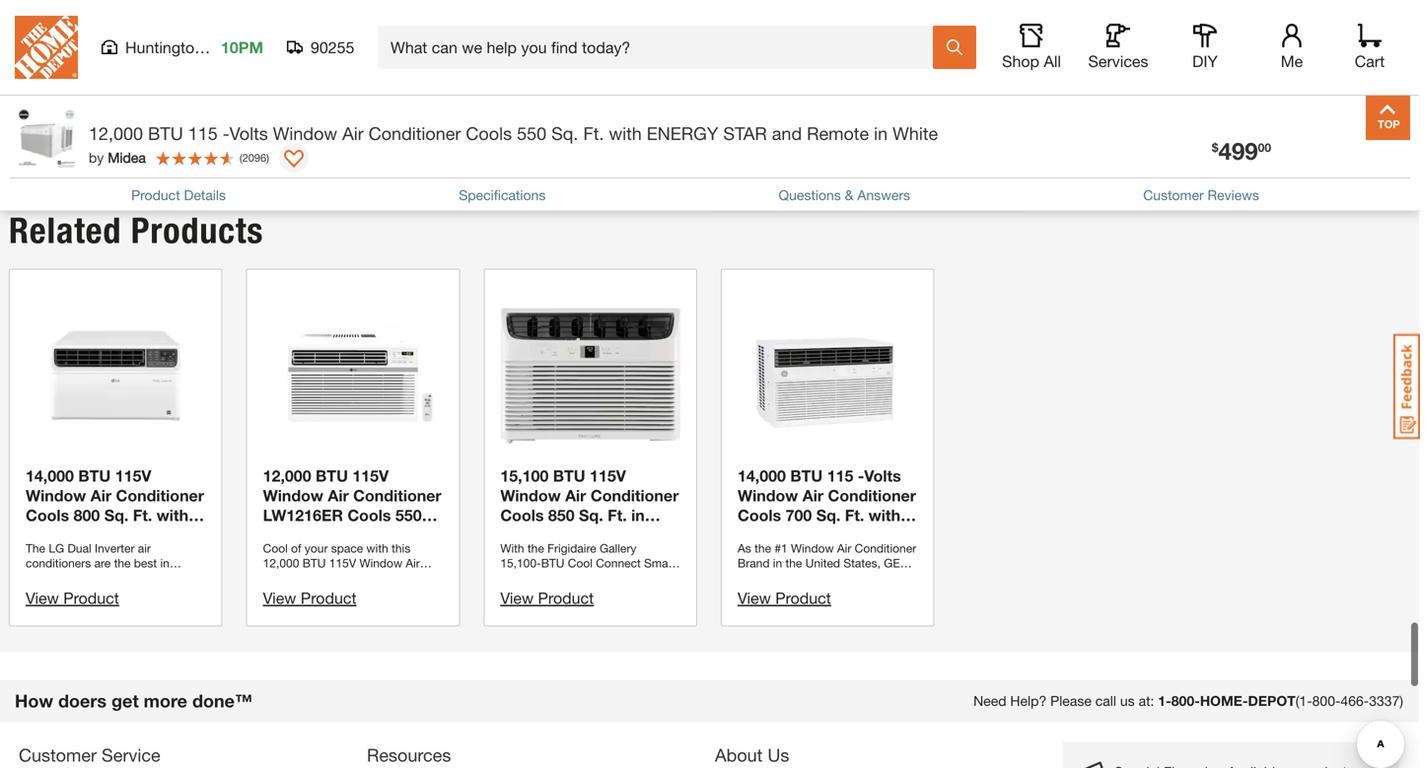 Task type: locate. For each thing, give the bounding box(es) containing it.
550 inside the 12,000 btu 115v window air conditioner lw1216er cools 550 sq. ft. with remote
[[395, 506, 422, 525]]

1 related from the top
[[9, 86, 122, 129]]

0 vertical spatial 115
[[188, 123, 218, 144]]

115v inside 15,100 btu 115v window air conditioner cools 850 sq. ft. in white
[[590, 466, 626, 485]]

conditioner up 'details'
[[178, 152, 257, 171]]

product for 15,100 btu 115v window air conditioner cools 850 sq. ft. in white
[[538, 589, 594, 607]]

air up 700
[[802, 486, 823, 505]]

air left $
[[1113, 152, 1130, 171]]

white down '15,100'
[[500, 526, 543, 544]]

1 vertical spatial customer
[[19, 744, 97, 766]]

1 horizontal spatial 800-
[[1312, 693, 1341, 709]]

feedback link image
[[1393, 333, 1420, 440]]

smart
[[738, 526, 794, 544]]

air
[[156, 152, 174, 171], [405, 152, 423, 171], [1113, 152, 1130, 171]]

1 vertical spatial 12,000
[[263, 466, 311, 485]]

product details
[[131, 187, 226, 203]]

air inside the "14,000 btu 115v window air conditioner cools 800 sq. ft. with dual inverter, remote and wi-fi in white"
[[90, 486, 111, 505]]

view product for 14,000 btu 115 -volts window air conditioner cools 700 sq. ft. with smart technology, energy star and remote in white
[[738, 589, 831, 607]]

air
[[342, 123, 364, 144], [90, 486, 111, 505], [328, 486, 349, 505], [802, 486, 823, 505], [565, 486, 586, 505]]

energy down what can we help you find today? search field
[[647, 123, 718, 144]]

by
[[89, 149, 104, 166]]

view product link down wi-
[[26, 589, 119, 607]]

0 vertical spatial volts
[[230, 123, 268, 144]]

- for 14,000
[[858, 466, 864, 485]]

115v inside the "14,000 btu 115v window air conditioner cools 800 sq. ft. with dual inverter, remote and wi-fi in white"
[[115, 466, 151, 485]]

14,000 btu 115 -volts window air conditioner cools 700 sq. ft. with smart technology, energy star and remote in white image
[[738, 286, 918, 466]]

0 vertical spatial -
[[223, 123, 230, 144]]

3 conditioner from the left
[[1135, 152, 1214, 171]]

14,000 btu 115 -volts window air conditioner cools 700 sq. ft. with smart technology, energy star and remote in white link
[[738, 286, 918, 584]]

cools
[[466, 123, 512, 144], [26, 506, 69, 525], [347, 506, 391, 525], [738, 506, 781, 525], [500, 506, 544, 525]]

0 horizontal spatial conditioner
[[178, 152, 257, 171]]

remote inside the 12,000 btu 115v window air conditioner lw1216er cools 550 sq. ft. with remote
[[352, 526, 411, 544]]

btu for 15,100 btu 115v window air conditioner cools 850 sq. ft. in white
[[553, 466, 585, 485]]

1 conditioner from the left
[[178, 152, 257, 171]]

1 vertical spatial star
[[808, 545, 849, 564]]

2 horizontal spatial window
[[1054, 152, 1109, 171]]

product down smart
[[775, 589, 831, 607]]

volts inside 14,000 btu 115 -volts window air conditioner cools 700 sq. ft. with smart technology, energy star and remote in white
[[864, 466, 901, 485]]

star
[[723, 123, 767, 144], [808, 545, 849, 564]]

btu inside the 12,000 btu 115v window air conditioner lw1216er cools 550 sq. ft. with remote
[[316, 466, 348, 485]]

view
[[26, 589, 59, 607], [263, 589, 296, 607], [738, 589, 771, 607], [500, 589, 534, 607]]

0 horizontal spatial volts
[[230, 123, 268, 144]]

800- right depot
[[1312, 693, 1341, 709]]

window inside the 12,000 btu 115v window air conditioner lw1216er cools 550 sq. ft. with remote
[[263, 486, 323, 505]]

1 horizontal spatial -
[[858, 466, 864, 485]]

1 horizontal spatial air
[[405, 152, 423, 171]]

window inside 15,100 btu 115v window air conditioner cools 850 sq. ft. in white
[[500, 486, 561, 505]]

conditioner inside 14,000 btu 115 -volts window air conditioner cools 700 sq. ft. with smart technology, energy star and remote in white
[[828, 486, 916, 505]]

0 horizontal spatial 14,000
[[26, 466, 74, 485]]

2 14,000 from the left
[[738, 466, 786, 485]]

0 vertical spatial 12,000
[[89, 123, 143, 144]]

1 vertical spatial 115
[[827, 466, 853, 485]]

details
[[184, 187, 226, 203]]

ft. inside the 12,000 btu 115v window air conditioner lw1216er cools 550 sq. ft. with remote
[[292, 526, 311, 544]]

shop
[[1002, 52, 1039, 71]]

sq. inside 14,000 btu 115 -volts window air conditioner cools 700 sq. ft. with smart technology, energy star and remote in white
[[816, 506, 840, 525]]

please
[[1050, 693, 1092, 709]]

12,000 inside the 12,000 btu 115v window air conditioner lw1216er cools 550 sq. ft. with remote
[[263, 466, 311, 485]]

view product down the 850
[[500, 589, 594, 607]]

0 horizontal spatial energy
[[647, 123, 718, 144]]

1 115v from the left
[[115, 466, 151, 485]]

window down '15,100'
[[500, 486, 561, 505]]

btu inside 14,000 btu 115 -volts window air conditioner cools 700 sq. ft. with smart technology, energy star and remote in white
[[790, 466, 823, 485]]

air up the 850
[[565, 486, 586, 505]]

conditioner inside the "14,000 btu 115v window air conditioner cools 800 sq. ft. with dual inverter, remote and wi-fi in white"
[[116, 486, 204, 505]]

related for related products
[[9, 209, 122, 252]]

1 horizontal spatial volts
[[864, 466, 901, 485]]

What can we help you find today? search field
[[391, 27, 932, 68]]

window up lw1216er
[[263, 486, 323, 505]]

-
[[223, 123, 230, 144], [858, 466, 864, 485]]

4 view product link from the left
[[500, 589, 594, 607]]

3 115v from the left
[[590, 466, 626, 485]]

1 vertical spatial energy
[[738, 545, 804, 564]]

energy down smart
[[738, 545, 804, 564]]

1 horizontal spatial 115
[[827, 466, 853, 485]]

product
[[131, 187, 180, 203], [63, 589, 119, 607], [301, 589, 356, 607], [775, 589, 831, 607], [538, 589, 594, 607]]

2 view product from the left
[[263, 589, 356, 607]]

me
[[1281, 52, 1303, 71]]

1 vertical spatial related
[[9, 209, 122, 252]]

1 horizontal spatial 12,000
[[263, 466, 311, 485]]

14,000 btu 115v window air conditioner cools 800 sq. ft. with dual inverter, remote and wi-fi in white image
[[26, 286, 206, 466]]

product down fi
[[63, 589, 119, 607]]

btu up the 850
[[553, 466, 585, 485]]

12000 btu window air conditioner link
[[9, 146, 270, 177]]

0 vertical spatial 550
[[517, 123, 546, 144]]

btu inside 15,100 btu 115v window air conditioner cools 850 sq. ft. in white
[[553, 466, 585, 485]]

1 horizontal spatial 14,000
[[738, 466, 786, 485]]

specifications button
[[459, 185, 546, 205], [459, 185, 546, 205]]

2 800- from the left
[[1312, 693, 1341, 709]]

with down lw1216er
[[315, 526, 347, 544]]

air inside 15,100 btu 115v window air conditioner cools 850 sq. ft. in white
[[565, 486, 586, 505]]

1 view from the left
[[26, 589, 59, 607]]

window inside 14,000 btu 115 -volts window air conditioner cools 700 sq. ft. with smart technology, energy star and remote in white
[[738, 486, 798, 505]]

related
[[9, 86, 122, 129], [9, 209, 122, 252]]

huntington
[[125, 38, 203, 57]]

2 115v from the left
[[352, 466, 389, 485]]

view product link down lw1216er
[[263, 589, 356, 607]]

customer
[[1143, 187, 1204, 203], [19, 744, 97, 766]]

12,000 up lw1216er
[[263, 466, 311, 485]]

12,000
[[89, 123, 143, 144], [263, 466, 311, 485]]

1 horizontal spatial 115v
[[352, 466, 389, 485]]

0 horizontal spatial 550
[[395, 506, 422, 525]]

466-
[[1341, 693, 1369, 709]]

product down the 850
[[538, 589, 594, 607]]

1 view product from the left
[[26, 589, 119, 607]]

view product for 14,000 btu 115v window air conditioner cools 800 sq. ft. with dual inverter, remote and wi-fi in white
[[26, 589, 119, 607]]

0 vertical spatial related
[[9, 86, 122, 129]]

0 horizontal spatial window
[[97, 152, 152, 171]]

park
[[208, 38, 240, 57]]

115v inside the 12,000 btu 115v window air conditioner lw1216er cools 550 sq. ft. with remote
[[352, 466, 389, 485]]

cools inside 14,000 btu 115 -volts window air conditioner cools 700 sq. ft. with smart technology, energy star and remote in white
[[738, 506, 781, 525]]

btu for 12,000 btu 115 -volts window air conditioner cools 550 sq. ft. with energy star and remote in white
[[148, 123, 183, 144]]

related searches
[[9, 86, 268, 129]]

1 vertical spatial volts
[[864, 466, 901, 485]]

1 view product link from the left
[[26, 589, 119, 607]]

12,000 up by midea
[[89, 123, 143, 144]]

view product link down the 850
[[500, 589, 594, 607]]

00
[[1258, 140, 1271, 154]]

14,000 up 800
[[26, 466, 74, 485]]

1 horizontal spatial 550
[[517, 123, 546, 144]]

and down dual
[[26, 545, 54, 564]]

window
[[97, 152, 152, 171], [346, 152, 401, 171], [1054, 152, 1109, 171]]

0 vertical spatial star
[[723, 123, 767, 144]]

air up the product details
[[156, 152, 174, 171]]

0 horizontal spatial -
[[223, 123, 230, 144]]

4 view product from the left
[[500, 589, 594, 607]]

btu for 12,000 btu 115v window air conditioner lw1216er cools 550 sq. ft. with remote
[[316, 466, 348, 485]]

technology,
[[798, 526, 886, 544]]

2 air from the left
[[405, 152, 423, 171]]

product down the "12000 btu window air conditioner" link
[[131, 187, 180, 203]]

cools up dual
[[26, 506, 69, 525]]

product details button
[[131, 185, 226, 205], [131, 185, 226, 205]]

view product
[[26, 589, 119, 607], [263, 589, 356, 607], [738, 589, 831, 607], [500, 589, 594, 607]]

btu inside the "14,000 btu 115v window air conditioner cools 800 sq. ft. with dual inverter, remote and wi-fi in white"
[[78, 466, 111, 485]]

0 vertical spatial customer
[[1143, 187, 1204, 203]]

btu up 700
[[790, 466, 823, 485]]

14,000 for 14,000 btu 115 -volts window air conditioner cools 700 sq. ft. with smart technology, energy star and remote in white
[[738, 466, 786, 485]]

get
[[111, 690, 139, 711]]

14,000 inside 14,000 btu 115 -volts window air conditioner cools 700 sq. ft. with smart technology, energy star and remote in white
[[738, 466, 786, 485]]

view for 12,000 btu 115v window air conditioner lw1216er cools 550 sq. ft. with remote
[[263, 589, 296, 607]]

btu up 800
[[78, 466, 111, 485]]

115v for 800
[[115, 466, 151, 485]]

1 14,000 from the left
[[26, 466, 74, 485]]

window up 800
[[26, 486, 86, 505]]

1 window from the left
[[97, 152, 152, 171]]

star inside 14,000 btu 115 -volts window air conditioner cools 700 sq. ft. with smart technology, energy star and remote in white
[[808, 545, 849, 564]]

2 related from the top
[[9, 209, 122, 252]]

questions
[[779, 187, 841, 203]]

700
[[786, 506, 812, 525]]

btu up lw1216er
[[316, 466, 348, 485]]

(
[[239, 151, 242, 164]]

volts up the ( 2096 )
[[230, 123, 268, 144]]

at:
[[1139, 693, 1154, 709]]

in right fi
[[101, 545, 115, 564]]

all
[[1044, 52, 1061, 71]]

in down the technology,
[[801, 565, 814, 584]]

white down the technology,
[[819, 565, 862, 584]]

this is the first slide image
[[1293, 27, 1309, 43]]

air for 12,000 btu 115v window air conditioner lw1216er cools 550 sq. ft. with remote
[[328, 486, 349, 505]]

conditioner up customer reviews
[[1135, 152, 1214, 171]]

1 horizontal spatial conditioner
[[427, 152, 506, 171]]

and inside 14,000 btu 115 -volts window air conditioner cools 700 sq. ft. with smart technology, energy star and remote in white
[[853, 545, 881, 564]]

products
[[131, 209, 264, 252]]

cools right lw1216er
[[347, 506, 391, 525]]

and down the technology,
[[853, 545, 881, 564]]

midea
[[108, 149, 146, 166]]

with up the technology,
[[869, 506, 900, 525]]

with
[[609, 123, 642, 144], [157, 506, 188, 525], [869, 506, 900, 525], [315, 526, 347, 544]]

about us
[[715, 744, 789, 766]]

14,000
[[26, 466, 74, 485], [738, 466, 786, 485]]

answers
[[857, 187, 910, 203]]

14,000 up 700
[[738, 466, 786, 485]]

air right midea
[[405, 152, 423, 171]]

- inside 14,000 btu 115 -volts window air conditioner cools 700 sq. ft. with smart technology, energy star and remote in white
[[858, 466, 864, 485]]

conditioner
[[369, 123, 461, 144], [116, 486, 204, 505], [353, 486, 441, 505], [828, 486, 916, 505], [591, 486, 679, 505]]

2 view from the left
[[263, 589, 296, 607]]

btu for 14,000 btu 115 -volts window air conditioner cools 700 sq. ft. with smart technology, energy star and remote in white
[[790, 466, 823, 485]]

related products
[[9, 209, 264, 252]]

view product link for 12,000 btu 115v window air conditioner lw1216er cools 550 sq. ft. with remote
[[263, 589, 356, 607]]

air up 800
[[90, 486, 111, 505]]

product for 14,000 btu 115v window air conditioner cools 800 sq. ft. with dual inverter, remote and wi-fi in white
[[63, 589, 119, 607]]

115v for cools
[[352, 466, 389, 485]]

0 horizontal spatial 115
[[188, 123, 218, 144]]

800-
[[1171, 693, 1200, 709], [1312, 693, 1341, 709]]

midea window air conditioner
[[299, 152, 506, 171]]

3 window from the left
[[1054, 152, 1109, 171]]

in up the "answers"
[[874, 123, 888, 144]]

and up questions
[[772, 123, 802, 144]]

0 horizontal spatial air
[[156, 152, 174, 171]]

15,100 btu 115v window air conditioner cools 850 sq. ft. in white
[[500, 466, 679, 544]]

air up lw1216er
[[328, 486, 349, 505]]

view for 14,000 btu 115v window air conditioner cools 800 sq. ft. with dual inverter, remote and wi-fi in white
[[26, 589, 59, 607]]

related down "btu"
[[9, 209, 122, 252]]

12,000 btu 115v window air conditioner lw1216er cools 550 sq. ft. with remote link
[[263, 286, 443, 544]]

2 horizontal spatial air
[[1113, 152, 1130, 171]]

view product link for 14,000 btu 115 -volts window air conditioner cools 700 sq. ft. with smart technology, energy star and remote in white
[[738, 589, 831, 607]]

remote
[[807, 123, 869, 144], [129, 526, 188, 544], [352, 526, 411, 544], [738, 565, 797, 584]]

0 horizontal spatial and
[[26, 545, 54, 564]]

wi-
[[58, 545, 83, 564]]

window inside the "14,000 btu 115v window air conditioner cools 800 sq. ft. with dual inverter, remote and wi-fi in white"
[[26, 486, 86, 505]]

volts
[[230, 123, 268, 144], [864, 466, 901, 485]]

view product down wi-
[[26, 589, 119, 607]]

0 horizontal spatial 115v
[[115, 466, 151, 485]]

window for 12,000 btu 115v window air conditioner lw1216er cools 550 sq. ft. with remote
[[263, 486, 323, 505]]

115v
[[115, 466, 151, 485], [352, 466, 389, 485], [590, 466, 626, 485]]

115 up 'details'
[[188, 123, 218, 144]]

1 vertical spatial -
[[858, 466, 864, 485]]

3 view product link from the left
[[738, 589, 831, 607]]

product down lw1216er
[[301, 589, 356, 607]]

customer for customer service
[[19, 744, 97, 766]]

and
[[772, 123, 802, 144], [26, 545, 54, 564], [853, 545, 881, 564]]

with right 800
[[157, 506, 188, 525]]

related up "btu"
[[9, 86, 122, 129]]

115 for 14,000
[[827, 466, 853, 485]]

0 horizontal spatial 800-
[[1171, 693, 1200, 709]]

in
[[874, 123, 888, 144], [631, 506, 645, 525], [101, 545, 115, 564], [801, 565, 814, 584]]

view product down lw1216er
[[263, 589, 356, 607]]

90255 button
[[287, 37, 355, 57]]

( 2096 )
[[239, 151, 269, 164]]

1 horizontal spatial energy
[[738, 545, 804, 564]]

sq. inside the 12,000 btu 115v window air conditioner lw1216er cools 550 sq. ft. with remote
[[263, 526, 287, 544]]

volts for 14,000
[[864, 466, 901, 485]]

shop all button
[[1000, 24, 1063, 71]]

2 view product link from the left
[[263, 589, 356, 607]]

the home depot logo image
[[15, 16, 78, 79]]

14,000 for 14,000 btu 115v window air conditioner cools 800 sq. ft. with dual inverter, remote and wi-fi in white
[[26, 466, 74, 485]]

800- right at:
[[1171, 693, 1200, 709]]

conditioner for 15,100 btu 115v window air conditioner cools 850 sq. ft. in white
[[591, 486, 679, 505]]

1 horizontal spatial window
[[346, 152, 401, 171]]

by midea
[[89, 149, 146, 166]]

cools left the 850
[[500, 506, 544, 525]]

customer reviews button
[[1143, 185, 1259, 205], [1143, 185, 1259, 205]]

1 vertical spatial 550
[[395, 506, 422, 525]]

850
[[548, 506, 575, 525]]

550
[[517, 123, 546, 144], [395, 506, 422, 525]]

sq.
[[551, 123, 578, 144], [104, 506, 129, 525], [816, 506, 840, 525], [579, 506, 603, 525], [263, 526, 287, 544]]

white down inverter,
[[119, 545, 162, 564]]

0 horizontal spatial 12,000
[[89, 123, 143, 144]]

view product link down smart
[[738, 589, 831, 607]]

btu up the "12000 btu window air conditioner" link
[[148, 123, 183, 144]]

3 view from the left
[[738, 589, 771, 607]]

window up 700
[[738, 486, 798, 505]]

air up midea window air conditioner
[[342, 123, 364, 144]]

in right the 850
[[631, 506, 645, 525]]

2 horizontal spatial 115v
[[590, 466, 626, 485]]

115 up the technology,
[[827, 466, 853, 485]]

2 horizontal spatial and
[[853, 545, 881, 564]]

view product link for 14,000 btu 115v window air conditioner cools 800 sq. ft. with dual inverter, remote and wi-fi in white
[[26, 589, 119, 607]]

0 horizontal spatial star
[[723, 123, 767, 144]]

help?
[[1010, 693, 1047, 709]]

btu for 14,000 btu 115v window air conditioner cools 800 sq. ft. with dual inverter, remote and wi-fi in white
[[78, 466, 111, 485]]

volts up the technology,
[[864, 466, 901, 485]]

cools up specifications
[[466, 123, 512, 144]]

next slide image
[[1370, 27, 1386, 43]]

0 horizontal spatial customer
[[19, 744, 97, 766]]

with inside 14,000 btu 115 -volts window air conditioner cools 700 sq. ft. with smart technology, energy star and remote in white
[[869, 506, 900, 525]]

white
[[893, 123, 938, 144], [500, 526, 543, 544], [119, 545, 162, 564], [819, 565, 862, 584]]

3 view product from the left
[[738, 589, 831, 607]]

window air conditioner
[[1054, 152, 1214, 171]]

view product link
[[26, 589, 119, 607], [263, 589, 356, 607], [738, 589, 831, 607], [500, 589, 594, 607]]

1 horizontal spatial star
[[808, 545, 849, 564]]

conditioner inside the 12,000 btu 115v window air conditioner lw1216er cools 550 sq. ft. with remote
[[353, 486, 441, 505]]

1 horizontal spatial customer
[[1143, 187, 1204, 203]]

view product down smart
[[738, 589, 831, 607]]

12,000 btu 115 -volts window air conditioner cools 550 sq. ft. with energy star and remote in white
[[89, 123, 938, 144]]

4 view from the left
[[500, 589, 534, 607]]

cools up smart
[[738, 506, 781, 525]]

conditioner inside 15,100 btu 115v window air conditioner cools 850 sq. ft. in white
[[591, 486, 679, 505]]

2 horizontal spatial conditioner
[[1135, 152, 1214, 171]]

air inside the 12,000 btu 115v window air conditioner lw1216er cools 550 sq. ft. with remote
[[328, 486, 349, 505]]

499
[[1218, 137, 1258, 165]]

customer down how
[[19, 744, 97, 766]]

115 inside 14,000 btu 115 -volts window air conditioner cools 700 sq. ft. with smart technology, energy star and remote in white
[[827, 466, 853, 485]]

conditioner up specifications
[[427, 152, 506, 171]]

14,000 inside the "14,000 btu 115v window air conditioner cools 800 sq. ft. with dual inverter, remote and wi-fi in white"
[[26, 466, 74, 485]]

window up display icon
[[273, 123, 337, 144]]

customer down window air conditioner link
[[1143, 187, 1204, 203]]



Task type: vqa. For each thing, say whether or not it's contained in the screenshot.
left -
yes



Task type: describe. For each thing, give the bounding box(es) containing it.
related for related searches
[[9, 86, 122, 129]]

12000
[[22, 152, 66, 171]]

service
[[102, 744, 160, 766]]

air for 14,000 btu 115v window air conditioner cools 800 sq. ft. with dual inverter, remote and wi-fi in white
[[90, 486, 111, 505]]

call
[[1095, 693, 1116, 709]]

12,000 btu 115v window air conditioner lw1216er cools 550 sq. ft. with remote image
[[263, 286, 443, 466]]

2096
[[242, 151, 266, 164]]

how doers get more done™
[[15, 690, 252, 711]]

how
[[15, 690, 53, 711]]

view for 15,100 btu 115v window air conditioner cools 850 sq. ft. in white
[[500, 589, 534, 607]]

$ 499 00
[[1212, 137, 1271, 165]]

115v for 850
[[590, 466, 626, 485]]

15,100
[[500, 466, 549, 485]]

window for 14,000 btu 115v window air conditioner cools 800 sq. ft. with dual inverter, remote and wi-fi in white
[[26, 486, 86, 505]]

depot
[[1248, 693, 1296, 709]]

product for 14,000 btu 115 -volts window air conditioner cools 700 sq. ft. with smart technology, energy star and remote in white
[[775, 589, 831, 607]]

14,000 btu 115v window air conditioner cools 800 sq. ft. with dual inverter, remote and wi-fi in white link
[[26, 286, 206, 564]]

with inside the "14,000 btu 115v window air conditioner cools 800 sq. ft. with dual inverter, remote and wi-fi in white"
[[157, 506, 188, 525]]

customer reviews
[[1143, 187, 1259, 203]]

window for 15,100 btu 115v window air conditioner cools 850 sq. ft. in white
[[500, 486, 561, 505]]

(1-
[[1296, 693, 1312, 709]]

)
[[266, 151, 269, 164]]

fi
[[83, 545, 97, 564]]

12,000 for 12,000 btu 115v window air conditioner lw1216er cools 550 sq. ft. with remote
[[263, 466, 311, 485]]

display image
[[284, 150, 304, 170]]

reviews
[[1208, 187, 1259, 203]]

need
[[973, 693, 1006, 709]]

12000 btu window air conditioner
[[22, 152, 257, 171]]

window air conditioner link
[[1041, 146, 1227, 177]]

dual
[[26, 526, 60, 544]]

view product link for 15,100 btu 115v window air conditioner cools 850 sq. ft. in white
[[500, 589, 594, 607]]

resources
[[367, 744, 451, 766]]

questions & answers
[[779, 187, 910, 203]]

done™
[[192, 690, 252, 711]]

shop all
[[1002, 52, 1061, 71]]

view product for 15,100 btu 115v window air conditioner cools 850 sq. ft. in white
[[500, 589, 594, 607]]

services button
[[1087, 24, 1150, 71]]

conditioner for 14,000 btu 115v window air conditioner cools 800 sq. ft. with dual inverter, remote and wi-fi in white
[[116, 486, 204, 505]]

800
[[74, 506, 100, 525]]

lw1216er
[[263, 506, 343, 525]]

in inside the "14,000 btu 115v window air conditioner cools 800 sq. ft. with dual inverter, remote and wi-fi in white"
[[101, 545, 115, 564]]

15,100 btu 115v window air conditioner cools 850 sq. ft. in white image
[[500, 286, 680, 466]]

need help? please call us at: 1-800-home-depot (1-800-466-3337)
[[973, 693, 1403, 709]]

12,000 btu 115v window air conditioner lw1216er cools 550 sq. ft. with remote
[[263, 466, 441, 544]]

product image image
[[15, 106, 79, 170]]

with inside the 12,000 btu 115v window air conditioner lw1216er cools 550 sq. ft. with remote
[[315, 526, 347, 544]]

white up the "answers"
[[893, 123, 938, 144]]

sq. inside 15,100 btu 115v window air conditioner cools 850 sq. ft. in white
[[579, 506, 603, 525]]

top button
[[1366, 96, 1410, 140]]

btu
[[70, 152, 93, 171]]

2 window from the left
[[346, 152, 401, 171]]

volts for 12,000
[[230, 123, 268, 144]]

115 for 12,000
[[188, 123, 218, 144]]

ft. inside 15,100 btu 115v window air conditioner cools 850 sq. ft. in white
[[608, 506, 627, 525]]

us
[[1120, 693, 1135, 709]]

&
[[845, 187, 853, 203]]

ft. inside the "14,000 btu 115v window air conditioner cools 800 sq. ft. with dual inverter, remote and wi-fi in white"
[[133, 506, 152, 525]]

about
[[715, 744, 763, 766]]

energy inside 14,000 btu 115 -volts window air conditioner cools 700 sq. ft. with smart technology, energy star and remote in white
[[738, 545, 804, 564]]

us
[[768, 744, 789, 766]]

white inside 14,000 btu 115 -volts window air conditioner cools 700 sq. ft. with smart technology, energy star and remote in white
[[819, 565, 862, 584]]

90255
[[311, 38, 354, 57]]

cart link
[[1348, 24, 1391, 71]]

me button
[[1260, 24, 1323, 71]]

1 800- from the left
[[1171, 693, 1200, 709]]

with down what can we help you find today? search field
[[609, 123, 642, 144]]

cools inside the "14,000 btu 115v window air conditioner cools 800 sq. ft. with dual inverter, remote and wi-fi in white"
[[26, 506, 69, 525]]

cools inside the 12,000 btu 115v window air conditioner lw1216er cools 550 sq. ft. with remote
[[347, 506, 391, 525]]

services
[[1088, 52, 1148, 71]]

$
[[1212, 140, 1218, 154]]

product for 12,000 btu 115v window air conditioner lw1216er cools 550 sq. ft. with remote
[[301, 589, 356, 607]]

customer for customer reviews
[[1143, 187, 1204, 203]]

in inside 14,000 btu 115 -volts window air conditioner cools 700 sq. ft. with smart technology, energy star and remote in white
[[801, 565, 814, 584]]

customer service
[[19, 744, 160, 766]]

view product for 12,000 btu 115v window air conditioner lw1216er cools 550 sq. ft. with remote
[[263, 589, 356, 607]]

and inside the "14,000 btu 115v window air conditioner cools 800 sq. ft. with dual inverter, remote and wi-fi in white"
[[26, 545, 54, 564]]

home-
[[1200, 693, 1248, 709]]

more
[[144, 690, 187, 711]]

huntington park
[[125, 38, 240, 57]]

12,000 for 12,000 btu 115 -volts window air conditioner cools 550 sq. ft. with energy star and remote in white
[[89, 123, 143, 144]]

ft. inside 14,000 btu 115 -volts window air conditioner cools 700 sq. ft. with smart technology, energy star and remote in white
[[845, 506, 864, 525]]

inverter,
[[64, 526, 125, 544]]

1 horizontal spatial and
[[772, 123, 802, 144]]

cools inside 15,100 btu 115v window air conditioner cools 850 sq. ft. in white
[[500, 506, 544, 525]]

in inside 15,100 btu 115v window air conditioner cools 850 sq. ft. in white
[[631, 506, 645, 525]]

2 conditioner from the left
[[427, 152, 506, 171]]

midea
[[299, 152, 342, 171]]

white inside 15,100 btu 115v window air conditioner cools 850 sq. ft. in white
[[500, 526, 543, 544]]

searches
[[131, 86, 268, 129]]

- for 12,000
[[223, 123, 230, 144]]

14,000 btu 115v window air conditioner cools 800 sq. ft. with dual inverter, remote and wi-fi in white
[[26, 466, 204, 564]]

remote inside the "14,000 btu 115v window air conditioner cools 800 sq. ft. with dual inverter, remote and wi-fi in white"
[[129, 526, 188, 544]]

midea window air conditioner link
[[286, 146, 519, 177]]

air for 15,100 btu 115v window air conditioner cools 850 sq. ft. in white
[[565, 486, 586, 505]]

0 vertical spatial energy
[[647, 123, 718, 144]]

3337)
[[1369, 693, 1403, 709]]

doers
[[58, 690, 106, 711]]

diy
[[1192, 52, 1218, 71]]

1-
[[1158, 693, 1171, 709]]

conditioner for 12,000 btu 115v window air conditioner lw1216er cools 550 sq. ft. with remote
[[353, 486, 441, 505]]

view for 14,000 btu 115 -volts window air conditioner cools 700 sq. ft. with smart technology, energy star and remote in white
[[738, 589, 771, 607]]

14,000 btu 115 -volts window air conditioner cools 700 sq. ft. with smart technology, energy star and remote in white
[[738, 466, 916, 584]]

cart
[[1355, 52, 1385, 71]]

10pm
[[221, 38, 263, 57]]

15,100 btu 115v window air conditioner cools 850 sq. ft. in white link
[[500, 286, 680, 544]]

remote inside 14,000 btu 115 -volts window air conditioner cools 700 sq. ft. with smart technology, energy star and remote in white
[[738, 565, 797, 584]]

white inside the "14,000 btu 115v window air conditioner cools 800 sq. ft. with dual inverter, remote and wi-fi in white"
[[119, 545, 162, 564]]

diy button
[[1173, 24, 1237, 71]]

air inside 14,000 btu 115 -volts window air conditioner cools 700 sq. ft. with smart technology, energy star and remote in white
[[802, 486, 823, 505]]

specifications
[[459, 187, 546, 203]]

sq. inside the "14,000 btu 115v window air conditioner cools 800 sq. ft. with dual inverter, remote and wi-fi in white"
[[104, 506, 129, 525]]

1 air from the left
[[156, 152, 174, 171]]

3 air from the left
[[1113, 152, 1130, 171]]



